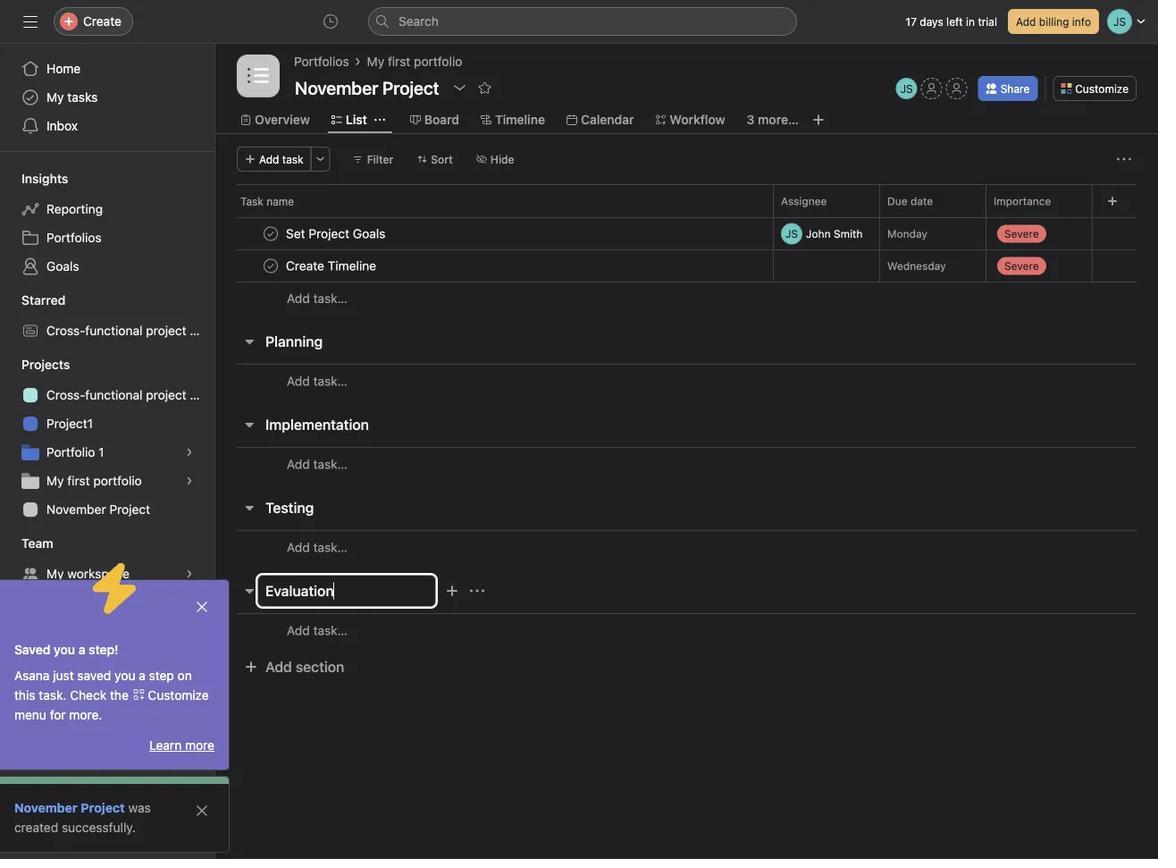Task type: vqa. For each thing, say whether or not it's contained in the screenshot.
FY23
no



Task type: locate. For each thing, give the bounding box(es) containing it.
completed image for monday
[[260, 223, 282, 244]]

add task… button for 1st collapse task list for this section image from the top
[[287, 371, 348, 391]]

portfolios link inside insights element
[[11, 223, 204, 252]]

1 horizontal spatial portfolios link
[[294, 52, 349, 72]]

add task
[[259, 153, 304, 165]]

collapse task list for this section image left implementation button
[[242, 417, 257, 432]]

add task… button up implementation
[[287, 371, 348, 391]]

project up "teams" element
[[109, 502, 150, 517]]

task… for add task… button in the 'header untitled section' tree grid
[[313, 291, 348, 306]]

1 add task… row from the top
[[215, 282, 1159, 315]]

4 task… from the top
[[313, 540, 348, 555]]

0 vertical spatial functional
[[85, 323, 143, 338]]

starred element
[[0, 284, 215, 349]]

portfolio down portfolio 1 link
[[93, 473, 142, 488]]

1 vertical spatial collapse task list for this section image
[[242, 501, 257, 515]]

add task… inside 'header untitled section' tree grid
[[287, 291, 348, 306]]

share button
[[979, 76, 1038, 101]]

0 vertical spatial portfolio
[[414, 54, 463, 69]]

2 cross- from the top
[[46, 388, 85, 402]]

2 functional from the top
[[85, 388, 143, 402]]

customize down info
[[1076, 82, 1129, 95]]

starred button
[[0, 291, 66, 309]]

0 vertical spatial completed image
[[260, 223, 282, 244]]

1 vertical spatial js
[[786, 228, 798, 240]]

task… inside 'header untitled section' tree grid
[[313, 291, 348, 306]]

add inside add billing info button
[[1016, 15, 1036, 28]]

my first portfolio link down search
[[367, 52, 463, 72]]

1 vertical spatial portfolio
[[93, 473, 142, 488]]

more section actions image
[[470, 584, 485, 598]]

add task… down the 'testing' button
[[287, 540, 348, 555]]

0 horizontal spatial portfolios
[[46, 230, 102, 245]]

more actions image
[[315, 154, 326, 164]]

2 add task… from the top
[[287, 374, 348, 388]]

js inside row
[[786, 228, 798, 240]]

my first portfolio down search
[[367, 54, 463, 69]]

0 vertical spatial november project link
[[11, 495, 204, 524]]

row containing wednesday
[[215, 249, 1159, 282]]

0 vertical spatial project
[[146, 323, 187, 338]]

js
[[901, 82, 913, 95], [786, 228, 798, 240]]

november project up invite
[[14, 801, 125, 815]]

my first portfolio down the "1"
[[46, 473, 142, 488]]

functional down goals link at the top left of page
[[85, 323, 143, 338]]

0 vertical spatial project
[[109, 502, 150, 517]]

3
[[747, 112, 755, 127]]

1 horizontal spatial a
[[139, 668, 146, 683]]

collapse task list for this section image left planning
[[242, 334, 257, 349]]

js down '17'
[[901, 82, 913, 95]]

my inside "my workspace" link
[[46, 566, 64, 581]]

2 completed image from the top
[[260, 255, 282, 277]]

cross-functional project plan inside starred 'element'
[[46, 323, 214, 338]]

john
[[806, 228, 831, 240]]

cross-functional project plan link up project1
[[11, 381, 214, 409]]

0 vertical spatial portfolios
[[294, 54, 349, 69]]

collapse task list for this section image
[[242, 334, 257, 349], [242, 501, 257, 515]]

0 horizontal spatial portfolios link
[[11, 223, 204, 252]]

add task… row
[[215, 282, 1159, 315], [215, 364, 1159, 398], [215, 447, 1159, 481], [215, 530, 1159, 564], [215, 613, 1159, 647]]

customize down on
[[148, 688, 209, 703]]

november project up "teams" element
[[46, 502, 150, 517]]

task… down implementation
[[313, 457, 348, 472]]

2 severe button from the top
[[987, 250, 1092, 282]]

add down implementation
[[287, 457, 310, 472]]

see details, portfolio 1 image
[[184, 447, 195, 458]]

my first portfolio link down the "1"
[[11, 467, 204, 495]]

severe button for wednesday
[[987, 250, 1092, 282]]

1 cross-functional project plan link from the top
[[11, 316, 214, 345]]

3 add task… row from the top
[[215, 447, 1159, 481]]

0 horizontal spatial a
[[78, 642, 85, 657]]

0 vertical spatial cross-functional project plan link
[[11, 316, 214, 345]]

inbox
[[46, 118, 78, 133]]

Completed checkbox
[[260, 223, 282, 244], [260, 255, 282, 277]]

1 horizontal spatial customize
[[1076, 82, 1129, 95]]

0 vertical spatial collapse task list for this section image
[[242, 334, 257, 349]]

timeline
[[495, 112, 545, 127]]

4 add task… row from the top
[[215, 530, 1159, 564]]

step!
[[89, 642, 119, 657]]

completed checkbox for monday
[[260, 223, 282, 244]]

november project link up "teams" element
[[11, 495, 204, 524]]

1 vertical spatial cross-functional project plan
[[46, 388, 214, 402]]

task
[[240, 195, 264, 207]]

section
[[296, 658, 344, 675]]

learn more
[[149, 738, 215, 753]]

starred
[[21, 293, 66, 308]]

my inside my tasks link
[[46, 90, 64, 105]]

add task… for add task… button associated with 1st collapse task list for this section image from the bottom
[[287, 540, 348, 555]]

add task… button down implementation
[[287, 455, 348, 474]]

my inside projects element
[[46, 473, 64, 488]]

first down search
[[388, 54, 411, 69]]

1 vertical spatial my first portfolio link
[[11, 467, 204, 495]]

cross- up project1
[[46, 388, 85, 402]]

customize
[[1076, 82, 1129, 95], [148, 688, 209, 703]]

portfolios down history icon
[[294, 54, 349, 69]]

1 vertical spatial completed image
[[260, 255, 282, 277]]

add down testing
[[287, 540, 310, 555]]

home link
[[11, 55, 204, 83]]

Set Project Goals text field
[[282, 225, 391, 243]]

1 vertical spatial a
[[139, 668, 146, 683]]

saved
[[77, 668, 111, 683]]

portfolio
[[414, 54, 463, 69], [93, 473, 142, 488]]

1 vertical spatial project
[[146, 388, 187, 402]]

1 add task… from the top
[[287, 291, 348, 306]]

project down goals link at the top left of page
[[146, 323, 187, 338]]

1 project from the top
[[146, 323, 187, 338]]

first
[[388, 54, 411, 69], [67, 473, 90, 488]]

completed image left 'create timeline' text field
[[260, 255, 282, 277]]

0 horizontal spatial my first portfolio
[[46, 473, 142, 488]]

info
[[1073, 15, 1092, 28]]

row
[[215, 184, 1159, 217], [237, 216, 1137, 218], [215, 217, 1159, 250], [215, 249, 1159, 282]]

5 task… from the top
[[313, 623, 348, 638]]

add inside 'header untitled section' tree grid
[[287, 291, 310, 306]]

a left step
[[139, 668, 146, 683]]

was
[[128, 801, 151, 815]]

completed image inside set project goals cell
[[260, 223, 282, 244]]

created
[[14, 820, 58, 835]]

1 vertical spatial plan
[[190, 388, 214, 402]]

november project link up invite
[[14, 801, 125, 815]]

severe
[[1005, 228, 1039, 240], [1005, 260, 1039, 272]]

board link
[[410, 110, 459, 130]]

2 add task… row from the top
[[215, 364, 1159, 398]]

my up tab actions icon
[[367, 54, 385, 69]]

1 task… from the top
[[313, 291, 348, 306]]

1 vertical spatial cross-
[[46, 388, 85, 402]]

0 vertical spatial cross-
[[46, 323, 85, 338]]

17
[[906, 15, 917, 28]]

1 vertical spatial my first portfolio
[[46, 473, 142, 488]]

add left task
[[259, 153, 279, 165]]

you
[[54, 642, 75, 657], [115, 668, 135, 683]]

portfolio up show options image
[[414, 54, 463, 69]]

0 vertical spatial customize
[[1076, 82, 1129, 95]]

name
[[267, 195, 294, 207]]

2 plan from the top
[[190, 388, 214, 402]]

1 functional from the top
[[85, 323, 143, 338]]

cross-functional project plan down goals link at the top left of page
[[46, 323, 214, 338]]

portfolios link
[[294, 52, 349, 72], [11, 223, 204, 252]]

add task… down implementation
[[287, 457, 348, 472]]

hide button
[[468, 147, 523, 172]]

2 task… from the top
[[313, 374, 348, 388]]

completed image down task name
[[260, 223, 282, 244]]

completed checkbox inside "create timeline" cell
[[260, 255, 282, 277]]

task name
[[240, 195, 294, 207]]

add field image
[[1108, 196, 1118, 207]]

0 vertical spatial you
[[54, 642, 75, 657]]

list link
[[332, 110, 367, 130]]

due date
[[888, 195, 933, 207]]

project up see details, portfolio 1 image
[[146, 388, 187, 402]]

1 horizontal spatial my first portfolio
[[367, 54, 463, 69]]

1 vertical spatial customize
[[148, 688, 209, 703]]

add
[[1016, 15, 1036, 28], [259, 153, 279, 165], [287, 291, 310, 306], [287, 374, 310, 388], [287, 457, 310, 472], [287, 540, 310, 555], [287, 623, 310, 638], [266, 658, 292, 675]]

add task… button for 1st collapse task list for this section image from the bottom
[[287, 538, 348, 557]]

collapse task list for this section image
[[242, 417, 257, 432], [242, 584, 257, 598]]

1 completed image from the top
[[260, 223, 282, 244]]

portfolios link down history icon
[[294, 52, 349, 72]]

november project
[[46, 502, 150, 517], [14, 801, 125, 815]]

wednesday
[[888, 260, 946, 272]]

november up "team"
[[46, 502, 106, 517]]

1 horizontal spatial js
[[901, 82, 913, 95]]

project up successfully.
[[81, 801, 125, 815]]

projects button
[[0, 356, 70, 374]]

my first portfolio inside projects element
[[46, 473, 142, 488]]

my first portfolio link
[[367, 52, 463, 72], [11, 467, 204, 495]]

completed image
[[260, 223, 282, 244], [260, 255, 282, 277]]

0 vertical spatial js
[[901, 82, 913, 95]]

cross- down the starred
[[46, 323, 85, 338]]

portfolios down reporting
[[46, 230, 102, 245]]

completed checkbox left 'create timeline' text field
[[260, 255, 282, 277]]

my first portfolio
[[367, 54, 463, 69], [46, 473, 142, 488]]

my down portfolio
[[46, 473, 64, 488]]

0 vertical spatial my first portfolio
[[367, 54, 463, 69]]

0 horizontal spatial portfolio
[[93, 473, 142, 488]]

add task… button down 'create timeline' text field
[[287, 289, 348, 308]]

0 horizontal spatial js
[[786, 228, 798, 240]]

left
[[947, 15, 963, 28]]

customize for customize
[[1076, 82, 1129, 95]]

customize inside customize 'dropdown button'
[[1076, 82, 1129, 95]]

list
[[346, 112, 367, 127]]

2 project from the top
[[146, 388, 187, 402]]

0 vertical spatial completed checkbox
[[260, 223, 282, 244]]

first down portfolio 1 on the left of page
[[67, 473, 90, 488]]

collapse task list for this section image left the 'testing' button
[[242, 501, 257, 515]]

collapse task list for this section image up add section button
[[242, 584, 257, 598]]

1 vertical spatial project
[[81, 801, 125, 815]]

0 vertical spatial portfolios link
[[294, 52, 349, 72]]

planning button
[[266, 325, 323, 358]]

add inside the add task button
[[259, 153, 279, 165]]

completed image inside "create timeline" cell
[[260, 255, 282, 277]]

0 horizontal spatial customize
[[148, 688, 209, 703]]

cross-
[[46, 323, 85, 338], [46, 388, 85, 402]]

you up just
[[54, 642, 75, 657]]

4 add task… from the top
[[287, 540, 348, 555]]

invite
[[50, 828, 82, 843]]

0 horizontal spatial first
[[67, 473, 90, 488]]

0 vertical spatial november project
[[46, 502, 150, 517]]

js left john
[[786, 228, 798, 240]]

team button
[[0, 535, 53, 552]]

5 add task… button from the top
[[287, 621, 348, 641]]

portfolios
[[294, 54, 349, 69], [46, 230, 102, 245]]

row containing task name
[[215, 184, 1159, 217]]

project for 2nd cross-functional project plan link
[[146, 388, 187, 402]]

more
[[185, 738, 215, 753]]

november
[[46, 502, 106, 517], [14, 801, 78, 815]]

1 vertical spatial collapse task list for this section image
[[242, 584, 257, 598]]

1 add task… button from the top
[[287, 289, 348, 308]]

customize menu for more.
[[14, 688, 209, 722]]

testing button
[[266, 492, 314, 524]]

5 add task… row from the top
[[215, 613, 1159, 647]]

add left section on the bottom of page
[[266, 658, 292, 675]]

global element
[[0, 44, 215, 151]]

3 add task… from the top
[[287, 457, 348, 472]]

task… for add task… button associated with 1st collapse task list for this section image from the bottom
[[313, 540, 348, 555]]

add task… row for 1st collapse task list for this section icon from the top of the page
[[215, 447, 1159, 481]]

1 cross-functional project plan from the top
[[46, 323, 214, 338]]

insights
[[21, 171, 68, 186]]

5 add task… from the top
[[287, 623, 348, 638]]

planning
[[266, 333, 323, 350]]

my left the tasks on the top
[[46, 90, 64, 105]]

completed checkbox for wednesday
[[260, 255, 282, 277]]

add task… button down the 'testing' button
[[287, 538, 348, 557]]

None text field
[[291, 72, 444, 104]]

1 horizontal spatial you
[[115, 668, 135, 683]]

2 cross-functional project plan from the top
[[46, 388, 214, 402]]

tab actions image
[[374, 114, 385, 125]]

task
[[282, 153, 304, 165]]

add left billing
[[1016, 15, 1036, 28]]

cross-functional project plan up project1 'link'
[[46, 388, 214, 402]]

0 vertical spatial my first portfolio link
[[367, 52, 463, 72]]

project inside starred 'element'
[[146, 323, 187, 338]]

a left 'step!'
[[78, 642, 85, 657]]

1 vertical spatial november project link
[[14, 801, 125, 815]]

portfolios link down reporting
[[11, 223, 204, 252]]

project
[[146, 323, 187, 338], [146, 388, 187, 402]]

add up planning
[[287, 291, 310, 306]]

0 vertical spatial cross-functional project plan
[[46, 323, 214, 338]]

1 vertical spatial functional
[[85, 388, 143, 402]]

first inside projects element
[[67, 473, 90, 488]]

cross-functional project plan link
[[11, 316, 214, 345], [11, 381, 214, 409]]

november up created
[[14, 801, 78, 815]]

0 vertical spatial plan
[[190, 323, 214, 338]]

project
[[109, 502, 150, 517], [81, 801, 125, 815]]

assignee
[[781, 195, 827, 207]]

1 severe button from the top
[[987, 218, 1092, 250]]

functional
[[85, 323, 143, 338], [85, 388, 143, 402]]

0 vertical spatial november
[[46, 502, 106, 517]]

1 vertical spatial portfolios link
[[11, 223, 204, 252]]

search
[[399, 14, 439, 29]]

3 task… from the top
[[313, 457, 348, 472]]

projects element
[[0, 349, 215, 527]]

on
[[178, 668, 192, 683]]

1 vertical spatial severe
[[1005, 260, 1039, 272]]

set project goals cell
[[215, 217, 774, 250]]

17 days left in trial
[[906, 15, 998, 28]]

2 cross-functional project plan link from the top
[[11, 381, 214, 409]]

team
[[21, 536, 53, 551]]

1 plan from the top
[[190, 323, 214, 338]]

1 completed checkbox from the top
[[260, 223, 282, 244]]

functional inside starred 'element'
[[85, 323, 143, 338]]

2 add task… button from the top
[[287, 371, 348, 391]]

1 vertical spatial you
[[115, 668, 135, 683]]

1 cross- from the top
[[46, 323, 85, 338]]

completed checkbox inside set project goals cell
[[260, 223, 282, 244]]

3 add task… button from the top
[[287, 455, 348, 474]]

1 vertical spatial completed checkbox
[[260, 255, 282, 277]]

1 severe from the top
[[1005, 228, 1039, 240]]

you up the
[[115, 668, 135, 683]]

my down "team"
[[46, 566, 64, 581]]

1 vertical spatial cross-functional project plan link
[[11, 381, 214, 409]]

filter
[[367, 153, 394, 165]]

4 add task… button from the top
[[287, 538, 348, 557]]

goals link
[[11, 252, 204, 281]]

cross-functional project plan link down goals link at the top left of page
[[11, 316, 214, 345]]

my tasks link
[[11, 83, 204, 112]]

2 severe from the top
[[1005, 260, 1039, 272]]

project for cross-functional project plan link inside the starred 'element'
[[146, 323, 187, 338]]

add task… down 'create timeline' text field
[[287, 291, 348, 306]]

1 vertical spatial first
[[67, 473, 90, 488]]

add billing info
[[1016, 15, 1092, 28]]

1 vertical spatial portfolios
[[46, 230, 102, 245]]

portfolio 1
[[46, 445, 104, 459]]

john smith
[[806, 228, 863, 240]]

task… up new section text box
[[313, 540, 348, 555]]

severe button for monday
[[987, 218, 1092, 250]]

functional inside projects element
[[85, 388, 143, 402]]

menu
[[14, 708, 46, 722]]

0 vertical spatial severe
[[1005, 228, 1039, 240]]

add inside add section button
[[266, 658, 292, 675]]

0 vertical spatial collapse task list for this section image
[[242, 417, 257, 432]]

hide sidebar image
[[23, 14, 38, 29]]

customize inside customize menu for more.
[[148, 688, 209, 703]]

0 vertical spatial first
[[388, 54, 411, 69]]

task… up implementation
[[313, 374, 348, 388]]

a
[[78, 642, 85, 657], [139, 668, 146, 683]]

overview
[[255, 112, 310, 127]]

completed checkbox down task name
[[260, 223, 282, 244]]

due
[[888, 195, 908, 207]]

functional up project1 'link'
[[85, 388, 143, 402]]

cross-functional project plan
[[46, 323, 214, 338], [46, 388, 214, 402]]

add task… up section on the bottom of page
[[287, 623, 348, 638]]

my workspace link
[[11, 560, 204, 588]]

1 vertical spatial november
[[14, 801, 78, 815]]

add task… button up section on the bottom of page
[[287, 621, 348, 641]]

add task… up implementation
[[287, 374, 348, 388]]

2 completed checkbox from the top
[[260, 255, 282, 277]]

task… up section on the bottom of page
[[313, 623, 348, 638]]

task… down 'create timeline' text field
[[313, 291, 348, 306]]



Task type: describe. For each thing, give the bounding box(es) containing it.
a inside asana just saved you a step on this task. check the
[[139, 668, 146, 683]]

cross-functional project plan link inside starred 'element'
[[11, 316, 214, 345]]

reporting
[[46, 202, 103, 216]]

add billing info button
[[1008, 9, 1100, 34]]

row containing js
[[215, 217, 1159, 250]]

insights button
[[0, 170, 68, 188]]

1 horizontal spatial portfolios
[[294, 54, 349, 69]]

my workspace
[[46, 566, 130, 581]]

project1 link
[[11, 409, 204, 438]]

november project inside projects element
[[46, 502, 150, 517]]

0 vertical spatial a
[[78, 642, 85, 657]]

this
[[14, 688, 35, 703]]

the
[[110, 688, 129, 703]]

in
[[966, 15, 975, 28]]

add section button
[[237, 651, 352, 683]]

add task… button for 1st collapse task list for this section icon from the top of the page
[[287, 455, 348, 474]]

1 horizontal spatial my first portfolio link
[[367, 52, 463, 72]]

for
[[50, 708, 66, 722]]

you inside asana just saved you a step on this task. check the
[[115, 668, 135, 683]]

add task… for add task… button corresponding to 1st collapse task list for this section image from the top
[[287, 374, 348, 388]]

add down planning
[[287, 374, 310, 388]]

New section text field
[[257, 575, 436, 607]]

add task button
[[237, 147, 312, 172]]

smith
[[834, 228, 863, 240]]

Create Timeline text field
[[282, 257, 382, 275]]

add a task to this section image
[[445, 584, 459, 598]]

task… for 5th add task… button from the top
[[313, 623, 348, 638]]

completed image for wednesday
[[260, 255, 282, 277]]

add task… button inside 'header untitled section' tree grid
[[287, 289, 348, 308]]

inbox link
[[11, 112, 204, 140]]

1 horizontal spatial first
[[388, 54, 411, 69]]

filter button
[[345, 147, 402, 172]]

severe for monday
[[1005, 228, 1039, 240]]

show options image
[[453, 80, 467, 95]]

1
[[99, 445, 104, 459]]

learn more link
[[149, 738, 215, 753]]

create
[[83, 14, 122, 29]]

insights element
[[0, 163, 215, 284]]

1 collapse task list for this section image from the top
[[242, 417, 257, 432]]

more.
[[69, 708, 102, 722]]

see details, my first portfolio image
[[184, 476, 195, 486]]

add task… for 5th add task… button from the top
[[287, 623, 348, 638]]

add task… for 1st collapse task list for this section icon from the top of the page add task… button
[[287, 457, 348, 472]]

js inside button
[[901, 82, 913, 95]]

november project link inside projects element
[[11, 495, 204, 524]]

cross- inside projects element
[[46, 388, 85, 402]]

workspace
[[67, 566, 130, 581]]

implementation button
[[266, 409, 369, 441]]

days
[[920, 15, 944, 28]]

step
[[149, 668, 174, 683]]

reporting link
[[11, 195, 204, 223]]

0 horizontal spatial my first portfolio link
[[11, 467, 204, 495]]

date
[[911, 195, 933, 207]]

portfolio 1 link
[[11, 438, 204, 467]]

projects
[[21, 357, 70, 372]]

teams element
[[0, 527, 215, 592]]

overview link
[[240, 110, 310, 130]]

goals
[[46, 259, 79, 274]]

sort
[[431, 153, 453, 165]]

0 horizontal spatial you
[[54, 642, 75, 657]]

invite button
[[17, 820, 94, 852]]

see details, my workspace image
[[184, 569, 195, 579]]

asana just saved you a step on this task. check the
[[14, 668, 192, 703]]

portfolio inside projects element
[[93, 473, 142, 488]]

customize for customize menu for more.
[[148, 688, 209, 703]]

plan inside projects element
[[190, 388, 214, 402]]

check
[[70, 688, 107, 703]]

create timeline cell
[[215, 249, 774, 282]]

add task… for add task… button in the 'header untitled section' tree grid
[[287, 291, 348, 306]]

calendar
[[581, 112, 634, 127]]

add to starred image
[[478, 80, 492, 95]]

3 more…
[[747, 112, 799, 127]]

implementation
[[266, 416, 369, 433]]

project inside projects element
[[109, 502, 150, 517]]

just
[[53, 668, 74, 683]]

saved you a step!
[[14, 642, 119, 657]]

cross-functional project plan inside projects element
[[46, 388, 214, 402]]

search list box
[[368, 7, 797, 36]]

monday
[[888, 228, 928, 240]]

workflow
[[670, 112, 726, 127]]

close image
[[195, 804, 209, 818]]

learn
[[149, 738, 182, 753]]

add task… row for 1st collapse task list for this section image from the top
[[215, 364, 1159, 398]]

header untitled section tree grid
[[215, 217, 1159, 315]]

trial
[[978, 15, 998, 28]]

asana
[[14, 668, 50, 683]]

create button
[[54, 7, 133, 36]]

add up add section button
[[287, 623, 310, 638]]

importance
[[994, 195, 1052, 207]]

was created successfully.
[[14, 801, 151, 835]]

2 collapse task list for this section image from the top
[[242, 501, 257, 515]]

more actions image
[[1117, 152, 1132, 166]]

portfolio
[[46, 445, 95, 459]]

cross- inside starred 'element'
[[46, 323, 85, 338]]

1 vertical spatial november project
[[14, 801, 125, 815]]

testing
[[266, 499, 314, 516]]

my tasks
[[46, 90, 98, 105]]

november inside projects element
[[46, 502, 106, 517]]

calendar link
[[567, 110, 634, 130]]

1 collapse task list for this section image from the top
[[242, 334, 257, 349]]

1 horizontal spatial portfolio
[[414, 54, 463, 69]]

3 more… button
[[747, 110, 799, 130]]

task… for 1st collapse task list for this section icon from the top of the page add task… button
[[313, 457, 348, 472]]

billing
[[1039, 15, 1070, 28]]

share
[[1001, 82, 1030, 95]]

list image
[[248, 65, 269, 87]]

add tab image
[[812, 113, 826, 127]]

timeline link
[[481, 110, 545, 130]]

add section
[[266, 658, 344, 675]]

severe for wednesday
[[1005, 260, 1039, 272]]

home
[[46, 61, 81, 76]]

more…
[[758, 112, 799, 127]]

workflow link
[[656, 110, 726, 130]]

portfolios inside insights element
[[46, 230, 102, 245]]

history image
[[324, 14, 338, 29]]

task.
[[39, 688, 67, 703]]

task… for add task… button corresponding to 1st collapse task list for this section image from the top
[[313, 374, 348, 388]]

customize button
[[1053, 76, 1137, 101]]

tasks
[[67, 90, 98, 105]]

2 collapse task list for this section image from the top
[[242, 584, 257, 598]]

search button
[[368, 7, 797, 36]]

close toast image
[[195, 600, 209, 614]]

js button
[[896, 78, 918, 99]]

sort button
[[409, 147, 461, 172]]

plan inside starred 'element'
[[190, 323, 214, 338]]

add task… row for 1st collapse task list for this section image from the bottom
[[215, 530, 1159, 564]]

project1
[[46, 416, 93, 431]]



